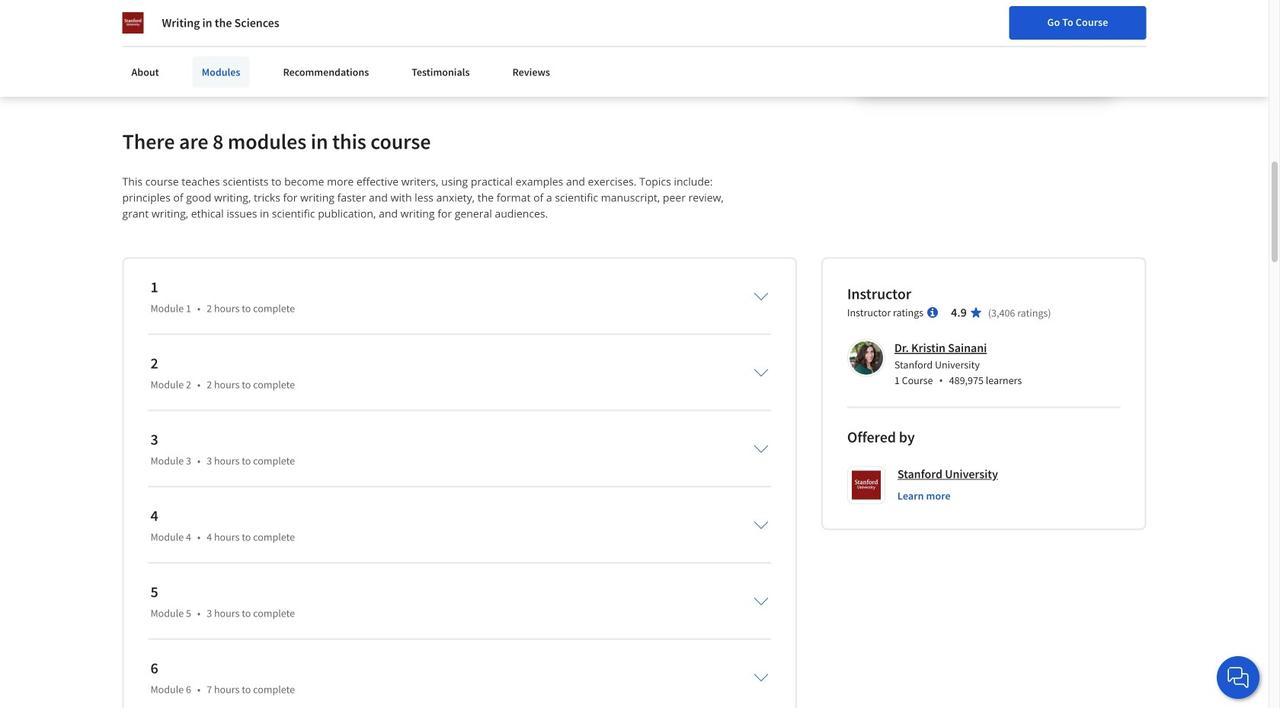 Task type: locate. For each thing, give the bounding box(es) containing it.
coursera career certificate image
[[859, 0, 1112, 94]]

stanford university image
[[122, 12, 144, 34]]

dr. kristin sainani image
[[850, 341, 883, 374]]

coursera image
[[122, 13, 219, 37]]



Task type: vqa. For each thing, say whether or not it's contained in the screenshot.
STANFORD UNIVERSITY image on the left of page
yes



